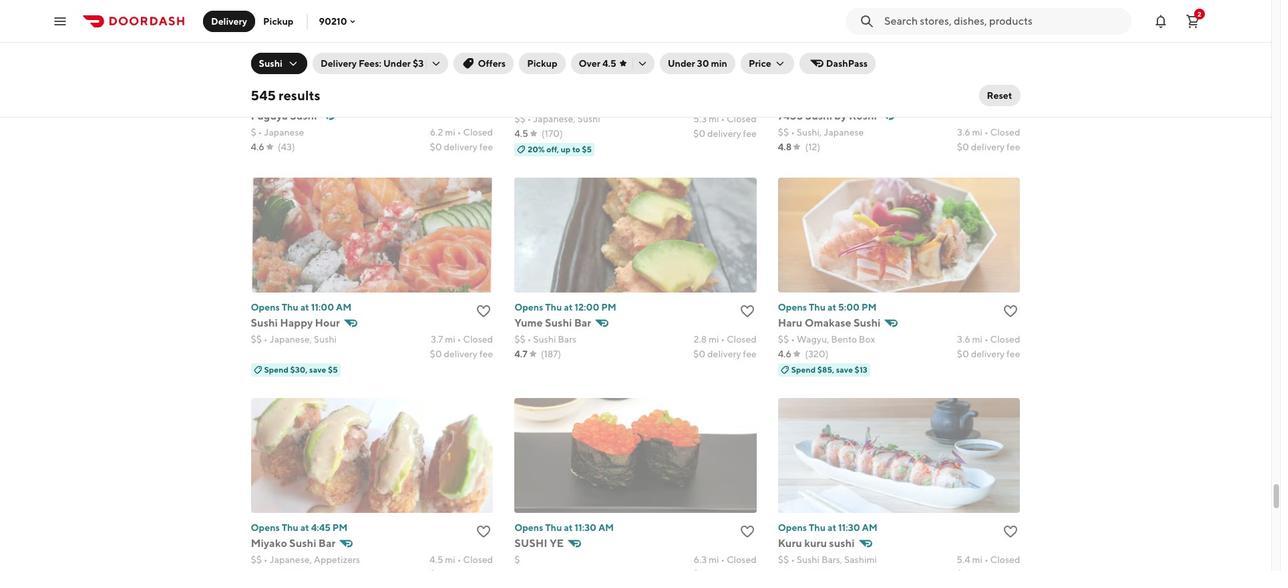 Task type: vqa. For each thing, say whether or not it's contained in the screenshot.
Mai Most
no



Task type: describe. For each thing, give the bounding box(es) containing it.
5.3
[[693, 113, 707, 124]]

6.3 mi • closed
[[694, 554, 757, 565]]

3.6 mi • closed for 7455 sushi by roshi
[[957, 127, 1020, 137]]

pickup for right the pickup button
[[527, 58, 557, 69]]

$​0 for haru omakase sushi
[[957, 348, 969, 359]]

sushi,
[[797, 127, 822, 137]]

click to add this store to your saved list image for yume sushi bar
[[739, 303, 755, 319]]

offers button
[[454, 53, 514, 74]]

over 4.5
[[579, 58, 616, 69]]

4.7
[[514, 348, 527, 359]]

delivery for haru omakase sushi
[[971, 348, 1005, 359]]

price button
[[741, 53, 794, 74]]

$30,
[[290, 364, 308, 374]]

2
[[1198, 10, 1202, 18]]

appetizers
[[314, 554, 360, 565]]

haru
[[778, 316, 802, 329]]

japanese, for hour
[[270, 334, 312, 344]]

save for happy
[[309, 364, 326, 374]]

30
[[697, 58, 709, 69]]

opens thu at 12:00 pm for yume
[[514, 302, 616, 312]]

closed for yume sushi bar
[[727, 334, 757, 344]]

price
[[749, 58, 771, 69]]

under 30 min
[[668, 58, 727, 69]]

opens for sushi
[[251, 302, 280, 312]]

japanese, for bar
[[270, 554, 312, 565]]

(187)
[[541, 348, 561, 359]]

am for sushi happy hour
[[336, 302, 352, 312]]

opens for haru
[[778, 302, 807, 312]]

5.4
[[957, 554, 970, 565]]

$3
[[413, 58, 424, 69]]

closed for miyako sushi bar
[[463, 554, 493, 565]]

fuguya
[[251, 109, 288, 122]]

$$ • sushi bars
[[514, 334, 577, 344]]

2.8 mi • closed
[[694, 334, 757, 344]]

at for kuru
[[828, 522, 836, 533]]

spend $30, save $5
[[264, 364, 338, 374]]

0 vertical spatial japanese,
[[533, 113, 576, 124]]

$$ for haru omakase sushi
[[778, 334, 789, 344]]

7455 sushi by roshi
[[778, 109, 877, 122]]

closed for 7455 sushi by roshi
[[990, 127, 1020, 137]]

mi for miyako sushi bar
[[445, 554, 455, 565]]

4.6 for fuguya sushi
[[251, 141, 264, 152]]

thu for yume
[[545, 302, 562, 312]]

1 horizontal spatial $5
[[582, 144, 592, 154]]

$​0 for fuguya sushi
[[430, 141, 442, 152]]

opens for fuguya
[[251, 95, 280, 105]]

6.3
[[694, 554, 707, 565]]

0 horizontal spatial pickup button
[[255, 10, 302, 32]]

opens thu at 11:30 am for kuru
[[778, 522, 878, 533]]

2.8
[[694, 334, 707, 344]]

4.5 for 4.5 mi • closed
[[429, 554, 443, 565]]

6.2
[[430, 127, 443, 137]]

spend for sushi
[[264, 364, 289, 374]]

closed for sushi happy hour
[[463, 334, 493, 344]]

$$ • japanese, sushi for 3.7 mi • closed
[[251, 334, 337, 344]]

yume
[[514, 316, 543, 329]]

delivery for yume sushi bar
[[707, 348, 741, 359]]

under inside button
[[668, 58, 695, 69]]

$$ for 7455 sushi by roshi
[[778, 127, 789, 137]]

roshi
[[849, 109, 877, 122]]

3.7
[[431, 334, 443, 344]]

6.2 mi • closed
[[430, 127, 493, 137]]

(12)
[[805, 141, 820, 152]]

click to add this store to your saved list image for sushi
[[1003, 303, 1019, 319]]

closed for haru omakase sushi
[[990, 334, 1020, 344]]

mi for fuguya sushi
[[445, 127, 455, 137]]

open menu image
[[52, 13, 68, 29]]

$$ for yume sushi bar
[[514, 334, 525, 344]]

opens thu at 11:30 am for ye
[[514, 522, 614, 533]]

sushi up (187)
[[533, 334, 556, 344]]

5:00
[[838, 302, 860, 312]]

sashimi
[[844, 554, 877, 565]]

delivery for delivery
[[211, 16, 247, 26]]

sushi ye
[[514, 537, 564, 549]]

save for omakase
[[836, 364, 853, 374]]

$$ for sushi happy hour
[[251, 334, 262, 344]]

$ for $
[[514, 554, 520, 565]]

5.4 mi • closed
[[957, 554, 1020, 565]]

at for yume
[[564, 302, 573, 312]]

$ for $ • japanese
[[251, 127, 256, 137]]

fee for fuguya sushi
[[479, 141, 493, 152]]

mi for haru omakase sushi
[[972, 334, 983, 344]]

thu for fuguya
[[282, 95, 298, 105]]

2 japanese from the left
[[824, 127, 864, 137]]

miyako sushi bar
[[251, 537, 336, 549]]

$ • japanese
[[251, 127, 304, 137]]

happy
[[280, 316, 313, 329]]

bento
[[831, 334, 857, 344]]

1 vertical spatial $5
[[328, 364, 338, 374]]

pm for haru omakase sushi
[[862, 302, 877, 312]]

kuru
[[804, 537, 827, 549]]

omakase
[[805, 316, 851, 329]]

545 results
[[251, 87, 320, 103]]

mi for yume sushi bar
[[709, 334, 719, 344]]

fuguya sushi
[[251, 109, 317, 122]]

11:30 for sushi ye
[[575, 522, 596, 533]]

mi for 7455 sushi by roshi
[[972, 127, 983, 137]]

sushi down hour
[[314, 334, 337, 344]]

by
[[834, 109, 847, 122]]

under 30 min button
[[660, 53, 735, 74]]

sushi down kuru
[[797, 554, 820, 565]]

thu for sushi
[[282, 302, 298, 312]]

up
[[561, 144, 571, 154]]

3.6 for haru omakase sushi
[[957, 334, 970, 344]]

3 items, open order cart image
[[1185, 13, 1201, 29]]

sushi
[[514, 537, 547, 549]]

pm for fuguya sushi
[[338, 95, 353, 105]]

wagyu,
[[797, 334, 829, 344]]

fee for 7455 sushi by roshi
[[1007, 141, 1020, 152]]

dashpass
[[826, 58, 868, 69]]

$​0 delivery fee for 7455 sushi by roshi
[[957, 141, 1020, 152]]

4:45
[[311, 522, 331, 533]]

sushi happy hour
[[251, 316, 340, 329]]

at for sushi
[[564, 522, 573, 533]]

$85,
[[817, 364, 834, 374]]

sushi up bars
[[545, 316, 572, 329]]

opens thu at 12:00 pm for fuguya
[[251, 95, 353, 105]]

spend $85, save $13
[[791, 364, 867, 374]]

at for fuguya
[[300, 95, 309, 105]]

$13
[[855, 364, 867, 374]]

bars,
[[821, 554, 842, 565]]

$$ • sushi bars, sashimi
[[778, 554, 877, 565]]



Task type: locate. For each thing, give the bounding box(es) containing it.
0 vertical spatial $
[[251, 127, 256, 137]]

opens thu at 11:30 am up ye at the left of the page
[[514, 522, 614, 533]]

$ down fuguya
[[251, 127, 256, 137]]

under left 30
[[668, 58, 695, 69]]

opens thu at 12:00 pm up yume sushi bar
[[514, 302, 616, 312]]

delivery button
[[203, 10, 255, 32]]

save left $13
[[836, 364, 853, 374]]

bar up bars
[[574, 316, 591, 329]]

haru omakase sushi
[[778, 316, 881, 329]]

1 horizontal spatial opens thu at 12:00 pm
[[514, 302, 616, 312]]

opens up haru
[[778, 302, 807, 312]]

1 vertical spatial $$ • japanese, sushi
[[251, 334, 337, 344]]

1 horizontal spatial am
[[598, 522, 614, 533]]

1 vertical spatial pickup
[[527, 58, 557, 69]]

0 horizontal spatial 4.5
[[429, 554, 443, 565]]

0 horizontal spatial $$ • japanese, sushi
[[251, 334, 337, 344]]

0 vertical spatial 4.5
[[602, 58, 616, 69]]

0 horizontal spatial save
[[309, 364, 326, 374]]

1 vertical spatial pickup button
[[519, 53, 565, 74]]

3.6
[[957, 127, 970, 137], [957, 334, 970, 344]]

bars
[[558, 334, 577, 344]]

0 horizontal spatial $5
[[328, 364, 338, 374]]

sushi left happy
[[251, 316, 278, 329]]

thu up yume sushi bar
[[545, 302, 562, 312]]

0 horizontal spatial opens thu at 12:00 pm
[[251, 95, 353, 105]]

opens for miyako
[[251, 522, 280, 533]]

$$ for kuru kuru sushi
[[778, 554, 789, 565]]

reset
[[987, 90, 1012, 101]]

opens thu at 11:00 am
[[251, 302, 352, 312]]

0 horizontal spatial japanese
[[264, 127, 304, 137]]

miyako
[[251, 537, 287, 549]]

thu for sushi
[[545, 522, 562, 533]]

$$ • japanese, appetizers
[[251, 554, 360, 565]]

1 vertical spatial 3.6
[[957, 334, 970, 344]]

dashpass button
[[799, 53, 876, 74]]

opens thu at 12:00 pm up fuguya sushi
[[251, 95, 353, 105]]

pm for miyako sushi bar
[[332, 522, 348, 533]]

1 horizontal spatial $$ • japanese, sushi
[[514, 113, 600, 124]]

opens thu at 4:45 pm
[[251, 522, 348, 533]]

thu up fuguya sushi
[[282, 95, 298, 105]]

click to add this store to your saved list image for sushi happy hour
[[476, 303, 492, 319]]

•
[[527, 113, 531, 124], [721, 113, 725, 124], [258, 127, 262, 137], [457, 127, 461, 137], [791, 127, 795, 137], [984, 127, 988, 137], [264, 334, 268, 344], [457, 334, 461, 344], [527, 334, 531, 344], [721, 334, 725, 344], [791, 334, 795, 344], [984, 334, 988, 344], [264, 554, 268, 565], [457, 554, 461, 565], [721, 554, 725, 565], [791, 554, 795, 565], [984, 554, 988, 565]]

sushi down opens thu at 4:45 pm
[[289, 537, 316, 549]]

$​0 delivery fee for yume sushi bar
[[693, 348, 757, 359]]

pickup left over
[[527, 58, 557, 69]]

0 vertical spatial bar
[[574, 316, 591, 329]]

mi for kuru kuru sushi
[[972, 554, 983, 565]]

japanese, down miyako sushi bar on the bottom left
[[270, 554, 312, 565]]

opens up sushi
[[514, 522, 543, 533]]

$$ for miyako sushi bar
[[251, 554, 262, 565]]

1 horizontal spatial 4.6
[[778, 348, 792, 359]]

$​0
[[693, 128, 705, 139], [430, 141, 442, 152], [957, 141, 969, 152], [430, 348, 442, 359], [693, 348, 705, 359], [957, 348, 969, 359]]

closed
[[727, 113, 757, 124], [463, 127, 493, 137], [990, 127, 1020, 137], [463, 334, 493, 344], [727, 334, 757, 344], [990, 334, 1020, 344], [463, 554, 493, 565], [727, 554, 757, 565], [990, 554, 1020, 565]]

0 vertical spatial 3.6
[[957, 127, 970, 137]]

closed for sushi ye
[[727, 554, 757, 565]]

1 horizontal spatial opens thu at 11:30 am
[[778, 522, 878, 533]]

1 horizontal spatial 11:30
[[838, 522, 860, 533]]

1 vertical spatial 12:00
[[575, 302, 599, 312]]

fee for yume sushi bar
[[743, 348, 757, 359]]

0 vertical spatial 3.6 mi • closed
[[957, 127, 1020, 137]]

2 spend from the left
[[791, 364, 816, 374]]

sushi button
[[251, 53, 307, 74]]

1 3.6 from the top
[[957, 127, 970, 137]]

1 vertical spatial 3.6 mi • closed
[[957, 334, 1020, 344]]

4.5 mi • closed
[[429, 554, 493, 565]]

1 horizontal spatial 4.5
[[514, 128, 528, 139]]

fee
[[743, 128, 757, 139], [479, 141, 493, 152], [1007, 141, 1020, 152], [479, 348, 493, 359], [743, 348, 757, 359], [1007, 348, 1020, 359]]

delivery
[[707, 128, 741, 139], [444, 141, 478, 152], [971, 141, 1005, 152], [444, 348, 478, 359], [707, 348, 741, 359], [971, 348, 1005, 359]]

3.6 mi • closed
[[957, 127, 1020, 137], [957, 334, 1020, 344]]

0 horizontal spatial 11:30
[[575, 522, 596, 533]]

bar down 4:45
[[319, 537, 336, 549]]

0 horizontal spatial bar
[[319, 537, 336, 549]]

0 vertical spatial opens thu at 12:00 pm
[[251, 95, 353, 105]]

1 under from the left
[[383, 58, 411, 69]]

$$
[[514, 113, 525, 124], [778, 127, 789, 137], [251, 334, 262, 344], [514, 334, 525, 344], [778, 334, 789, 344], [251, 554, 262, 565], [778, 554, 789, 565]]

$​0 delivery fee
[[693, 128, 757, 139], [430, 141, 493, 152], [957, 141, 1020, 152], [430, 348, 493, 359], [693, 348, 757, 359], [957, 348, 1020, 359]]

opens thu at 11:30 am up kuru kuru sushi
[[778, 522, 878, 533]]

0 horizontal spatial $
[[251, 127, 256, 137]]

3.6 for 7455 sushi by roshi
[[957, 127, 970, 137]]

fee for haru omakase sushi
[[1007, 348, 1020, 359]]

click to add this store to your saved list image for 7455 sushi by roshi
[[1003, 96, 1019, 112]]

notification bell image
[[1153, 13, 1169, 29]]

1 spend from the left
[[264, 364, 289, 374]]

closed for fuguya sushi
[[463, 127, 493, 137]]

0 horizontal spatial pickup
[[263, 16, 294, 26]]

under
[[383, 58, 411, 69], [668, 58, 695, 69]]

1 horizontal spatial delivery
[[321, 58, 357, 69]]

$$ • japanese, sushi up (170)
[[514, 113, 600, 124]]

opens up fuguya
[[251, 95, 280, 105]]

0 vertical spatial $5
[[582, 144, 592, 154]]

offers
[[478, 58, 506, 69]]

$​0 delivery fee for haru omakase sushi
[[957, 348, 1020, 359]]

0 vertical spatial $$ • japanese, sushi
[[514, 113, 600, 124]]

90210
[[319, 16, 347, 26]]

click to add this store to your saved list image for miyako sushi bar
[[476, 523, 492, 539]]

$5
[[582, 144, 592, 154], [328, 364, 338, 374]]

(43)
[[278, 141, 295, 152]]

spend
[[264, 364, 289, 374], [791, 364, 816, 374]]

reset button
[[979, 85, 1020, 106]]

1 horizontal spatial save
[[836, 364, 853, 374]]

kuru kuru sushi
[[778, 537, 855, 549]]

opens for yume
[[514, 302, 543, 312]]

pm for yume sushi bar
[[601, 302, 616, 312]]

box
[[859, 334, 875, 344]]

spend for haru
[[791, 364, 816, 374]]

11:30 for kuru kuru sushi
[[838, 522, 860, 533]]

1 japanese from the left
[[264, 127, 304, 137]]

fees:
[[359, 58, 381, 69]]

at for haru
[[828, 302, 836, 312]]

thu up kuru kuru sushi
[[809, 522, 826, 533]]

2 under from the left
[[668, 58, 695, 69]]

12:00
[[311, 95, 336, 105], [575, 302, 599, 312]]

closed for kuru kuru sushi
[[990, 554, 1020, 565]]

$ down sushi
[[514, 554, 520, 565]]

1 horizontal spatial japanese
[[824, 127, 864, 137]]

1 horizontal spatial pickup
[[527, 58, 557, 69]]

4.6 down $ • japanese
[[251, 141, 264, 152]]

0 vertical spatial delivery
[[211, 16, 247, 26]]

12:00 for yume sushi bar
[[575, 302, 599, 312]]

mi
[[709, 113, 719, 124], [445, 127, 455, 137], [972, 127, 983, 137], [445, 334, 455, 344], [709, 334, 719, 344], [972, 334, 983, 344], [445, 554, 455, 565], [709, 554, 719, 565], [972, 554, 983, 565]]

1 click to add this store to your saved list image from the top
[[1003, 303, 1019, 319]]

over
[[579, 58, 600, 69]]

pickup button left over
[[519, 53, 565, 74]]

delivery for delivery fees: under $3
[[321, 58, 357, 69]]

sushi up box
[[854, 316, 881, 329]]

opens up kuru
[[778, 522, 807, 533]]

spend left '$30,'
[[264, 364, 289, 374]]

japanese, up (170)
[[533, 113, 576, 124]]

11:00
[[311, 302, 334, 312]]

2 horizontal spatial am
[[862, 522, 878, 533]]

results
[[279, 87, 320, 103]]

4.5 inside button
[[602, 58, 616, 69]]

$5 right '$30,'
[[328, 364, 338, 374]]

0 horizontal spatial under
[[383, 58, 411, 69]]

2 vertical spatial japanese,
[[270, 554, 312, 565]]

1 horizontal spatial pickup button
[[519, 53, 565, 74]]

1 horizontal spatial $
[[514, 554, 520, 565]]

1 save from the left
[[309, 364, 326, 374]]

2 3.6 mi • closed from the top
[[957, 334, 1020, 344]]

2 11:30 from the left
[[838, 522, 860, 533]]

0 horizontal spatial spend
[[264, 364, 289, 374]]

$​0 for 7455 sushi by roshi
[[957, 141, 969, 152]]

20%
[[528, 144, 545, 154]]

spend down (320) on the bottom
[[791, 364, 816, 374]]

$
[[251, 127, 256, 137], [514, 554, 520, 565]]

opens for sushi
[[514, 522, 543, 533]]

delivery for 7455 sushi by roshi
[[971, 141, 1005, 152]]

yume sushi bar
[[514, 316, 591, 329]]

2 opens thu at 11:30 am from the left
[[778, 522, 878, 533]]

4.6 for haru omakase sushi
[[778, 348, 792, 359]]

save right '$30,'
[[309, 364, 326, 374]]

thu up miyako sushi bar on the bottom left
[[282, 522, 298, 533]]

1 horizontal spatial spend
[[791, 364, 816, 374]]

20% off, up to $5
[[528, 144, 592, 154]]

2 save from the left
[[836, 364, 853, 374]]

sushi inside button
[[259, 58, 282, 69]]

$5 right to
[[582, 144, 592, 154]]

mi for sushi happy hour
[[445, 334, 455, 344]]

0 vertical spatial pickup
[[263, 16, 294, 26]]

at for sushi
[[300, 302, 309, 312]]

12:00 for fuguya sushi
[[311, 95, 336, 105]]

am for sushi ye
[[598, 522, 614, 533]]

at for miyako
[[300, 522, 309, 533]]

sushi up 545
[[259, 58, 282, 69]]

3.6 mi • closed for haru omakase sushi
[[957, 334, 1020, 344]]

delivery fees: under $3
[[321, 58, 424, 69]]

0 horizontal spatial opens thu at 11:30 am
[[514, 522, 614, 533]]

over 4.5 button
[[571, 53, 654, 74]]

1 opens thu at 11:30 am from the left
[[514, 522, 614, 533]]

3.7 mi • closed
[[431, 334, 493, 344]]

bar for yume sushi bar
[[574, 316, 591, 329]]

1 vertical spatial $
[[514, 554, 520, 565]]

mi for sushi ye
[[709, 554, 719, 565]]

min
[[711, 58, 727, 69]]

sushi up to
[[577, 113, 600, 124]]

$​0 delivery fee for fuguya sushi
[[430, 141, 493, 152]]

4.6 down haru
[[778, 348, 792, 359]]

ye
[[550, 537, 564, 549]]

1 horizontal spatial 12:00
[[575, 302, 599, 312]]

1 vertical spatial click to add this store to your saved list image
[[1003, 523, 1019, 539]]

1 vertical spatial 4.6
[[778, 348, 792, 359]]

0 vertical spatial 4.6
[[251, 141, 264, 152]]

0 vertical spatial click to add this store to your saved list image
[[1003, 303, 1019, 319]]

japanese down the by
[[824, 127, 864, 137]]

thu for miyako
[[282, 522, 298, 533]]

kuru
[[778, 537, 802, 549]]

1 horizontal spatial under
[[668, 58, 695, 69]]

click to add this store to your saved list image
[[1003, 96, 1019, 112], [476, 303, 492, 319], [739, 303, 755, 319], [476, 523, 492, 539], [739, 523, 755, 539]]

90210 button
[[319, 16, 358, 26]]

pickup button up "sushi" button
[[255, 10, 302, 32]]

pickup up "sushi" button
[[263, 16, 294, 26]]

0 horizontal spatial am
[[336, 302, 352, 312]]

click to add this store to your saved list image
[[1003, 303, 1019, 319], [1003, 523, 1019, 539]]

sushi down results
[[290, 109, 317, 122]]

hour
[[315, 316, 340, 329]]

(170)
[[542, 128, 563, 139]]

2 button
[[1180, 8, 1206, 34]]

at
[[300, 95, 309, 105], [300, 302, 309, 312], [564, 302, 573, 312], [828, 302, 836, 312], [300, 522, 309, 533], [564, 522, 573, 533], [828, 522, 836, 533]]

japanese up (43)
[[264, 127, 304, 137]]

thu up the sushi happy hour
[[282, 302, 298, 312]]

4.5
[[602, 58, 616, 69], [514, 128, 528, 139], [429, 554, 443, 565]]

1 11:30 from the left
[[575, 522, 596, 533]]

delivery for fuguya sushi
[[444, 141, 478, 152]]

japanese
[[264, 127, 304, 137], [824, 127, 864, 137]]

click to add this store to your saved list image for sushi ye
[[739, 523, 755, 539]]

japanese, down the sushi happy hour
[[270, 334, 312, 344]]

4.6
[[251, 141, 264, 152], [778, 348, 792, 359]]

to
[[572, 144, 580, 154]]

opens up "yume"
[[514, 302, 543, 312]]

click to add this store to your saved list image for sushi
[[1003, 523, 1019, 539]]

$$ • japanese, sushi for 5.3 mi • closed
[[514, 113, 600, 124]]

0 vertical spatial 12:00
[[311, 95, 336, 105]]

1 vertical spatial opens thu at 12:00 pm
[[514, 302, 616, 312]]

pm
[[338, 95, 353, 105], [601, 302, 616, 312], [862, 302, 877, 312], [332, 522, 348, 533]]

0 horizontal spatial 12:00
[[311, 95, 336, 105]]

5.3 mi • closed
[[693, 113, 757, 124]]

thu up ye at the left of the page
[[545, 522, 562, 533]]

$$ • wagyu, bento box
[[778, 334, 875, 344]]

delivery inside button
[[211, 16, 247, 26]]

sushi
[[829, 537, 855, 549]]

opens
[[251, 95, 280, 105], [251, 302, 280, 312], [514, 302, 543, 312], [778, 302, 807, 312], [251, 522, 280, 533], [514, 522, 543, 533], [778, 522, 807, 533]]

pickup for the leftmost the pickup button
[[263, 16, 294, 26]]

0 horizontal spatial 4.6
[[251, 141, 264, 152]]

1 vertical spatial japanese,
[[270, 334, 312, 344]]

12:00 up fuguya sushi
[[311, 95, 336, 105]]

0 vertical spatial pickup button
[[255, 10, 302, 32]]

1 3.6 mi • closed from the top
[[957, 127, 1020, 137]]

thu up omakase at the right of page
[[809, 302, 826, 312]]

(320)
[[805, 348, 829, 359]]

thu for kuru
[[809, 522, 826, 533]]

2 vertical spatial 4.5
[[429, 554, 443, 565]]

2 click to add this store to your saved list image from the top
[[1003, 523, 1019, 539]]

sushi up $$ • sushi, japanese at the top right of the page
[[805, 109, 832, 122]]

$​0 for yume sushi bar
[[693, 348, 705, 359]]

$$ • japanese, sushi down the sushi happy hour
[[251, 334, 337, 344]]

1 vertical spatial 4.5
[[514, 128, 528, 139]]

am for kuru kuru sushi
[[862, 522, 878, 533]]

4.8
[[778, 141, 792, 152]]

off,
[[547, 144, 559, 154]]

opens up the sushi happy hour
[[251, 302, 280, 312]]

1 horizontal spatial bar
[[574, 316, 591, 329]]

1 vertical spatial bar
[[319, 537, 336, 549]]

Store search: begin typing to search for stores available on DoorDash text field
[[884, 14, 1123, 28]]

under left $3
[[383, 58, 411, 69]]

7455
[[778, 109, 803, 122]]

11:30
[[575, 522, 596, 533], [838, 522, 860, 533]]

0 horizontal spatial delivery
[[211, 16, 247, 26]]

2 3.6 from the top
[[957, 334, 970, 344]]

opens for kuru
[[778, 522, 807, 533]]

bar for miyako sushi bar
[[319, 537, 336, 549]]

2 horizontal spatial 4.5
[[602, 58, 616, 69]]

545
[[251, 87, 276, 103]]

thu for haru
[[809, 302, 826, 312]]

opens up miyako
[[251, 522, 280, 533]]

save
[[309, 364, 326, 374], [836, 364, 853, 374]]

opens thu at 5:00 pm
[[778, 302, 877, 312]]

12:00 up yume sushi bar
[[575, 302, 599, 312]]

1 vertical spatial delivery
[[321, 58, 357, 69]]

$$ • sushi, japanese
[[778, 127, 864, 137]]

4.5 for 4.5
[[514, 128, 528, 139]]

am
[[336, 302, 352, 312], [598, 522, 614, 533], [862, 522, 878, 533]]



